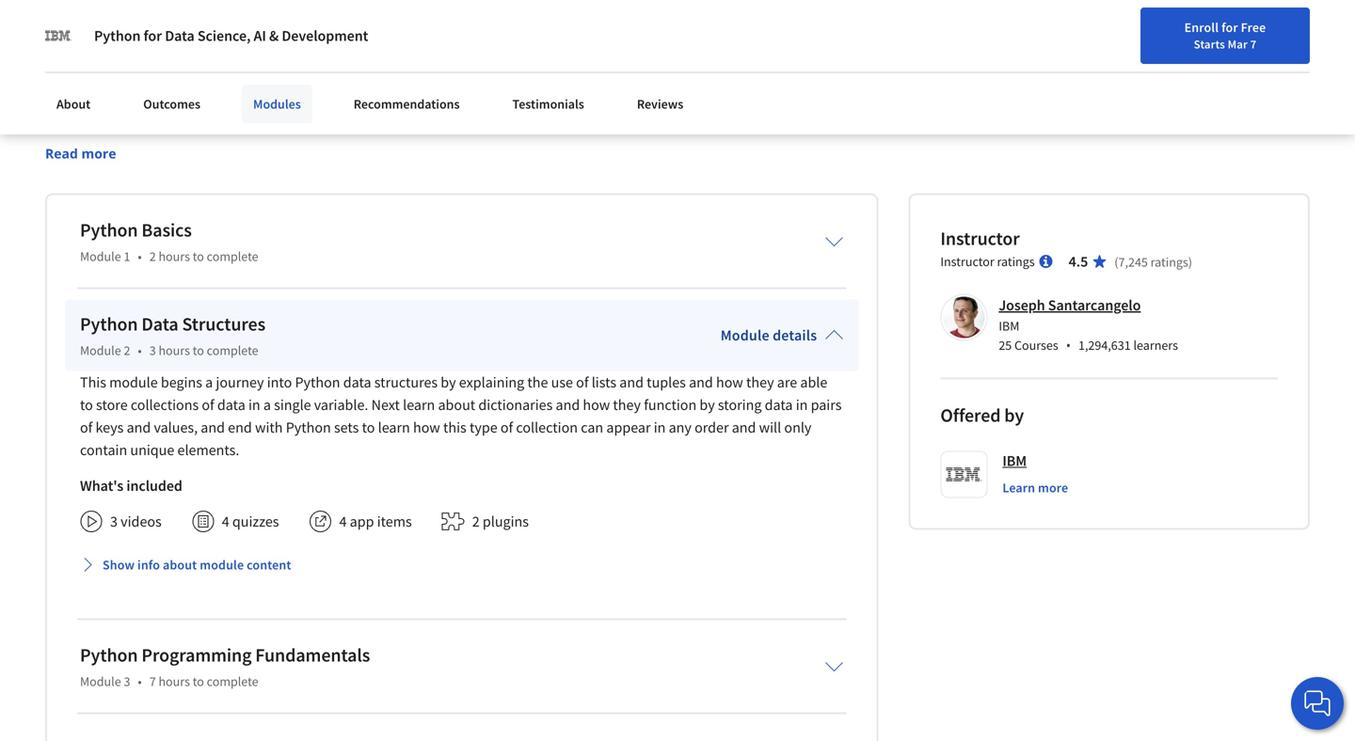 Task type: vqa. For each thing, say whether or not it's contained in the screenshot.
MAIN CONTENT
no



Task type: locate. For each thing, give the bounding box(es) containing it.
1 vertical spatial 3
[[110, 512, 118, 531]]

4 for 4 quizzes
[[222, 512, 229, 531]]

2 inside python basics module 1 • 2 hours to complete
[[149, 248, 156, 265]]

1 horizontal spatial more
[[1038, 479, 1068, 496]]

python down the 'single'
[[286, 418, 331, 437]]

python up been
[[202, 74, 246, 92]]

2 plugins
[[472, 512, 529, 531]]

1 horizontal spatial how
[[583, 395, 610, 414]]

offered by
[[940, 403, 1024, 427]]

how up can
[[583, 395, 610, 414]]

this left type
[[443, 418, 467, 437]]

learning
[[133, 74, 183, 92]]

• inside python programming fundamentals module 3 • 7 hours to complete
[[138, 673, 142, 690]]

complete inside python programming fundamentals module 3 • 7 hours to complete
[[207, 673, 258, 690]]

3 complete from the top
[[207, 673, 258, 690]]

instructor up joseph santarcangelo "image"
[[940, 253, 994, 270]]

1 horizontal spatial a
[[263, 395, 271, 414]]

• right 1
[[138, 248, 142, 265]]

2 horizontal spatial 2
[[472, 512, 480, 531]]

ibm up "25"
[[999, 317, 1020, 334]]

• up collections
[[138, 342, 142, 359]]

module inside python basics module 1 • 2 hours to complete
[[80, 248, 121, 265]]

modules
[[175, 17, 273, 50]]

1 horizontal spatial for
[[549, 93, 567, 111]]

0 vertical spatial module
[[109, 373, 158, 392]]

module up store
[[109, 373, 158, 392]]

0 horizontal spatial about
[[163, 556, 197, 573]]

module inside python programming fundamentals module 3 • 7 hours to complete
[[80, 673, 121, 690]]

are left able at the bottom right of page
[[777, 373, 797, 392]]

individuals
[[571, 93, 637, 111]]

0 vertical spatial this
[[304, 17, 347, 50]]

with up programming
[[249, 74, 275, 92]]

for for free
[[1222, 19, 1238, 36]]

1 complete from the top
[[207, 248, 258, 265]]

hours down programming
[[159, 673, 190, 690]]

use
[[551, 373, 573, 392]]

0 vertical spatial ibm
[[999, 317, 1020, 334]]

4 left quizzes
[[222, 512, 229, 531]]

7 down programming
[[149, 673, 156, 690]]

instructor up instructor ratings
[[940, 227, 1020, 250]]

ibm
[[999, 317, 1020, 334], [1003, 451, 1027, 470]]

menu item
[[999, 19, 1120, 80]]

1 vertical spatial learn
[[378, 418, 410, 437]]

for for data
[[144, 26, 162, 45]]

1 vertical spatial about
[[163, 556, 197, 573]]

course up demand
[[480, 74, 522, 92]]

of left keys
[[80, 418, 93, 437]]

7,245
[[1118, 253, 1148, 270]]

2 4 from the left
[[339, 512, 347, 531]]

this up "beginner-"
[[304, 17, 347, 50]]

1 horizontal spatial they
[[746, 373, 774, 392]]

for inside enroll for free starts mar 7
[[1222, 19, 1238, 36]]

joseph santarcangelo ibm 25 courses • 1,294,631 learners
[[999, 296, 1178, 354]]

1 vertical spatial data
[[142, 312, 178, 336]]

2 up store
[[124, 342, 130, 359]]

0 horizontal spatial module
[[109, 373, 158, 392]]

7 right the mar
[[1250, 37, 1257, 52]]

for up the mar
[[1222, 19, 1238, 36]]

2 left the plugins
[[472, 512, 480, 531]]

self-
[[414, 74, 440, 92]]

structures
[[374, 373, 438, 392]]

included
[[126, 476, 182, 495]]

to inside python basics module 1 • 2 hours to complete
[[193, 248, 204, 265]]

1 vertical spatial ibm
[[1003, 451, 1027, 470]]

complete inside python data structures module 2 • 3 hours to complete
[[207, 342, 258, 359]]

• for structures
[[138, 342, 142, 359]]

1 vertical spatial complete
[[207, 342, 258, 359]]

• right courses
[[1066, 336, 1071, 354]]

1 horizontal spatial ratings
[[1151, 253, 1188, 270]]

1 vertical spatial instructor
[[940, 253, 994, 270]]

complete inside python basics module 1 • 2 hours to complete
[[207, 248, 258, 265]]

2 vertical spatial 2
[[472, 512, 480, 531]]

this inside this module begins a journey into python data structures by explaining the use of lists and tuples and how they are able to store collections of data in a single variable. next learn about dictionaries and how they function by storing data in pairs of keys and values, and end with python sets to learn how this type of collection can appear in any order and will only contain unique elements.
[[443, 418, 467, 437]]

in up been
[[197, 93, 209, 111]]

4 left 'app' on the bottom left of the page
[[339, 512, 347, 531]]

items
[[377, 512, 412, 531]]

by up order
[[700, 395, 715, 414]]

joseph santarcangelo image
[[943, 297, 985, 338]]

python inside python programming fundamentals module 3 • 7 hours to complete
[[80, 643, 138, 667]]

to right ability
[[766, 93, 779, 111]]

0 vertical spatial 2
[[149, 248, 156, 265]]

0 horizontal spatial more
[[81, 144, 116, 162]]

videos
[[121, 512, 162, 531]]

a right the begins
[[205, 373, 213, 392]]

hours inside python data structures module 2 • 3 hours to complete
[[159, 342, 190, 359]]

python inside python data structures module 2 • 3 hours to complete
[[80, 312, 138, 336]]

1 horizontal spatial 7
[[1250, 37, 1257, 52]]

2 vertical spatial hours
[[159, 673, 190, 690]]

learn more button
[[1003, 478, 1068, 497]]

offered
[[940, 403, 1001, 427]]

data inside python data structures module 2 • 3 hours to complete
[[142, 312, 178, 336]]

one
[[712, 74, 735, 92]]

1 hours from the top
[[159, 248, 190, 265]]

1 horizontal spatial are
[[777, 373, 797, 392]]

hours down basics in the left top of the page
[[159, 248, 190, 265]]

complete for fundamentals
[[207, 673, 258, 690]]

0 vertical spatial about
[[438, 395, 475, 414]]

by left an
[[569, 74, 583, 92]]

python left programming
[[80, 643, 138, 667]]

1 horizontal spatial module
[[200, 556, 244, 573]]

4 app items
[[339, 512, 412, 531]]

kickstart your learning of python with this beginner-friendly self-paced course taught by an expert. python is one of the most popular languages in the programming and data science world and demand for individuals who have the ability to apply python has never been higher.
[[45, 74, 782, 131]]

0 horizontal spatial 4
[[222, 512, 229, 531]]

and down use
[[556, 395, 580, 414]]

2 horizontal spatial 3
[[149, 342, 156, 359]]

details
[[773, 326, 817, 345]]

explaining
[[459, 373, 524, 392]]

lists
[[592, 373, 616, 392]]

complete down structures on the top of page
[[207, 342, 258, 359]]

python programming fundamentals module 3 • 7 hours to complete
[[80, 643, 370, 690]]

0 horizontal spatial are
[[115, 17, 151, 50]]

ability
[[726, 93, 763, 111]]

of right use
[[576, 373, 589, 392]]

and right lists
[[619, 373, 644, 392]]

1 vertical spatial course
[[480, 74, 522, 92]]

programming
[[142, 643, 252, 667]]

this
[[304, 17, 347, 50], [279, 74, 301, 92], [443, 418, 467, 437]]

santarcangelo
[[1048, 296, 1141, 315]]

collection
[[516, 418, 578, 437]]

appear
[[606, 418, 651, 437]]

3 videos
[[110, 512, 162, 531]]

0 vertical spatial with
[[249, 74, 275, 92]]

1 horizontal spatial 4
[[339, 512, 347, 531]]

1 vertical spatial 7
[[149, 673, 156, 690]]

instructor for instructor
[[940, 227, 1020, 250]]

more inside button
[[81, 144, 116, 162]]

1 horizontal spatial about
[[438, 395, 475, 414]]

0 horizontal spatial they
[[613, 395, 641, 414]]

begins
[[161, 373, 202, 392]]

in right ai
[[278, 17, 299, 50]]

complete up structures on the top of page
[[207, 248, 258, 265]]

what's
[[80, 476, 123, 495]]

starts
[[1194, 37, 1225, 52]]

enroll
[[1184, 19, 1219, 36]]

python up variable.
[[295, 373, 340, 392]]

chat with us image
[[1302, 689, 1333, 719]]

complete down programming
[[207, 673, 258, 690]]

0 vertical spatial course
[[352, 17, 426, 50]]

python left 5
[[94, 26, 141, 45]]

instructor for instructor ratings
[[940, 253, 994, 270]]

ratings up joseph at the right top of page
[[997, 253, 1035, 270]]

)
[[1188, 253, 1192, 270]]

ratings right "7,245"
[[1151, 253, 1188, 270]]

1 vertical spatial this
[[279, 74, 301, 92]]

development
[[282, 26, 368, 45]]

to right sets
[[362, 418, 375, 437]]

learn down structures
[[403, 395, 435, 414]]

single
[[274, 395, 311, 414]]

of
[[187, 74, 199, 92], [739, 74, 751, 92], [576, 373, 589, 392], [202, 395, 214, 414], [80, 418, 93, 437], [500, 418, 513, 437]]

( 7,245 ratings )
[[1114, 253, 1192, 270]]

for up 'learning'
[[144, 26, 162, 45]]

this up programming
[[279, 74, 301, 92]]

module inside this module begins a journey into python data structures by explaining the use of lists and tuples and how they are able to store collections of data in a single variable. next learn about dictionaries and how they function by storing data in pairs of keys and values, and end with python sets to learn how this type of collection can appear in any order and will only contain unique elements.
[[109, 373, 158, 392]]

1 vertical spatial module
[[200, 556, 244, 573]]

with right end
[[255, 418, 283, 437]]

with inside this module begins a journey into python data structures by explaining the use of lists and tuples and how they are able to store collections of data in a single variable. next learn about dictionaries and how they function by storing data in pairs of keys and values, and end with python sets to learn how this type of collection can appear in any order and will only contain unique elements.
[[255, 418, 283, 437]]

0 horizontal spatial 7
[[149, 673, 156, 690]]

to inside python programming fundamentals module 3 • 7 hours to complete
[[193, 673, 204, 690]]

0 vertical spatial a
[[205, 373, 213, 392]]

show notifications image
[[1140, 24, 1163, 46]]

the up been
[[212, 93, 232, 111]]

complete
[[207, 248, 258, 265], [207, 342, 258, 359], [207, 673, 258, 690]]

for
[[1222, 19, 1238, 36], [144, 26, 162, 45], [549, 93, 567, 111]]

2 complete from the top
[[207, 342, 258, 359]]

• inside the joseph santarcangelo ibm 25 courses • 1,294,631 learners
[[1066, 336, 1071, 354]]

2 hours from the top
[[159, 342, 190, 359]]

to right 1
[[193, 248, 204, 265]]

more right read
[[81, 144, 116, 162]]

2 horizontal spatial how
[[716, 373, 743, 392]]

to down programming
[[193, 673, 204, 690]]

about up type
[[438, 395, 475, 414]]

hours up the begins
[[159, 342, 190, 359]]

• inside python data structures module 2 • 3 hours to complete
[[138, 342, 142, 359]]

2 horizontal spatial for
[[1222, 19, 1238, 36]]

data down "friendly"
[[350, 93, 378, 111]]

they up storing
[[746, 373, 774, 392]]

for down the taught
[[549, 93, 567, 111]]

ibm up learn
[[1003, 451, 1027, 470]]

outcomes
[[143, 96, 200, 112]]

0 vertical spatial more
[[81, 144, 116, 162]]

0 horizontal spatial 2
[[124, 342, 130, 359]]

0 vertical spatial complete
[[207, 248, 258, 265]]

pairs
[[811, 395, 842, 414]]

2 vertical spatial complete
[[207, 673, 258, 690]]

most
[[45, 93, 76, 111]]

python up this
[[80, 312, 138, 336]]

show info about module content button
[[72, 548, 299, 582]]

2 horizontal spatial this
[[443, 418, 467, 437]]

end
[[228, 418, 252, 437]]

demand
[[495, 93, 546, 111]]

1 horizontal spatial course
[[480, 74, 522, 92]]

of up ability
[[739, 74, 751, 92]]

a
[[205, 373, 213, 392], [263, 395, 271, 414]]

by inside kickstart your learning of python with this beginner-friendly self-paced course taught by an expert. python is one of the most popular languages in the programming and data science world and demand for individuals who have the ability to apply python has never been higher.
[[569, 74, 583, 92]]

python up 1
[[80, 218, 138, 242]]

able
[[800, 373, 827, 392]]

a left the 'single'
[[263, 395, 271, 414]]

1 horizontal spatial 3
[[124, 673, 130, 690]]

elements.
[[177, 441, 239, 459]]

1 vertical spatial with
[[255, 418, 283, 437]]

to down this
[[80, 395, 93, 414]]

learn
[[403, 395, 435, 414], [378, 418, 410, 437]]

1 horizontal spatial 2
[[149, 248, 156, 265]]

will
[[759, 418, 781, 437]]

about
[[438, 395, 475, 414], [163, 556, 197, 573]]

about right info
[[163, 556, 197, 573]]

hours inside python programming fundamentals module 3 • 7 hours to complete
[[159, 673, 190, 690]]

in left any
[[654, 418, 666, 437]]

python
[[94, 26, 141, 45], [202, 74, 246, 92], [652, 74, 696, 92], [82, 113, 125, 131], [80, 218, 138, 242], [80, 312, 138, 336], [295, 373, 340, 392], [286, 418, 331, 437], [80, 643, 138, 667]]

2 vertical spatial this
[[443, 418, 467, 437]]

3 hours from the top
[[159, 673, 190, 690]]

course inside kickstart your learning of python with this beginner-friendly self-paced course taught by an expert. python is one of the most popular languages in the programming and data science world and demand for individuals who have the ability to apply python has never been higher.
[[480, 74, 522, 92]]

0 vertical spatial instructor
[[940, 227, 1020, 250]]

1 vertical spatial more
[[1038, 479, 1068, 496]]

data up the begins
[[142, 312, 178, 336]]

in up the only
[[796, 395, 808, 414]]

are
[[115, 17, 151, 50], [777, 373, 797, 392]]

course up "friendly"
[[352, 17, 426, 50]]

0 vertical spatial they
[[746, 373, 774, 392]]

learn down next
[[378, 418, 410, 437]]

unique
[[130, 441, 174, 459]]

1 4 from the left
[[222, 512, 229, 531]]

to inside python data structures module 2 • 3 hours to complete
[[193, 342, 204, 359]]

to up the begins
[[193, 342, 204, 359]]

7
[[1250, 37, 1257, 52], [149, 673, 156, 690]]

module left content
[[200, 556, 244, 573]]

data left science,
[[165, 26, 195, 45]]

info
[[137, 556, 160, 573]]

1 vertical spatial hours
[[159, 342, 190, 359]]

hours for programming
[[159, 673, 190, 690]]

and down "beginner-"
[[323, 93, 347, 111]]

• down programming
[[138, 673, 142, 690]]

2 right 1
[[149, 248, 156, 265]]

3 inside python programming fundamentals module 3 • 7 hours to complete
[[124, 673, 130, 690]]

4 quizzes
[[222, 512, 279, 531]]

by
[[569, 74, 583, 92], [441, 373, 456, 392], [700, 395, 715, 414], [1004, 403, 1024, 427]]

about inside dropdown button
[[163, 556, 197, 573]]

they up appear
[[613, 395, 641, 414]]

0 vertical spatial hours
[[159, 248, 190, 265]]

how down structures
[[413, 418, 440, 437]]

the up ability
[[755, 74, 775, 92]]

keys
[[96, 418, 124, 437]]

the left use
[[527, 373, 548, 392]]

None search field
[[268, 12, 579, 49]]

0 horizontal spatial for
[[144, 26, 162, 45]]

1 instructor from the top
[[940, 227, 1020, 250]]

0 vertical spatial 3
[[149, 342, 156, 359]]

0 horizontal spatial this
[[279, 74, 301, 92]]

module inside dropdown button
[[200, 556, 244, 573]]

how up storing
[[716, 373, 743, 392]]

outcomes link
[[132, 85, 212, 123]]

how
[[716, 373, 743, 392], [583, 395, 610, 414], [413, 418, 440, 437]]

0 vertical spatial 7
[[1250, 37, 1257, 52]]

1 vertical spatial are
[[777, 373, 797, 392]]

and down paced
[[468, 93, 491, 111]]

1 vertical spatial 2
[[124, 342, 130, 359]]

are left 5
[[115, 17, 151, 50]]

more right learn
[[1038, 479, 1068, 496]]

2
[[149, 248, 156, 265], [124, 342, 130, 359], [472, 512, 480, 531]]

2 vertical spatial 3
[[124, 673, 130, 690]]

more inside ibm learn more
[[1038, 479, 1068, 496]]

2 instructor from the top
[[940, 253, 994, 270]]

0 horizontal spatial how
[[413, 418, 440, 437]]

instructor ratings
[[940, 253, 1035, 270]]



Task type: describe. For each thing, give the bounding box(es) containing it.
7 inside python programming fundamentals module 3 • 7 hours to complete
[[149, 673, 156, 690]]

there
[[45, 17, 110, 50]]

to inside kickstart your learning of python with this beginner-friendly self-paced course taught by an expert. python is one of the most popular languages in the programming and data science world and demand for individuals who have the ability to apply python has never been higher.
[[766, 93, 779, 111]]

sets
[[334, 418, 359, 437]]

reviews
[[637, 96, 683, 112]]

ibm link
[[1003, 451, 1027, 471]]

1 vertical spatial a
[[263, 395, 271, 414]]

journey
[[216, 373, 264, 392]]

• for ibm
[[1066, 336, 1071, 354]]

of right type
[[500, 418, 513, 437]]

0 horizontal spatial 3
[[110, 512, 118, 531]]

mar
[[1228, 37, 1248, 52]]

learners
[[1133, 337, 1178, 354]]

order
[[695, 418, 729, 437]]

who
[[640, 93, 666, 111]]

about
[[56, 96, 91, 112]]

apply
[[45, 113, 79, 131]]

this
[[80, 373, 106, 392]]

and down storing
[[732, 418, 756, 437]]

data down journey on the bottom left of page
[[217, 395, 245, 414]]

science,
[[197, 26, 251, 45]]

an
[[587, 74, 602, 92]]

dictionaries
[[478, 395, 553, 414]]

values,
[[154, 418, 198, 437]]

show
[[103, 556, 135, 573]]

7 inside enroll for free starts mar 7
[[1250, 37, 1257, 52]]

python basics module 1 • 2 hours to complete
[[80, 218, 258, 265]]

have
[[670, 93, 699, 111]]

4.5
[[1069, 252, 1088, 271]]

tuples
[[647, 373, 686, 392]]

paced
[[440, 74, 477, 92]]

and up unique
[[127, 418, 151, 437]]

recommendations
[[354, 96, 460, 112]]

recommendations link
[[342, 85, 471, 123]]

in up end
[[248, 395, 260, 414]]

this inside kickstart your learning of python with this beginner-friendly self-paced course taught by an expert. python is one of the most popular languages in the programming and data science world and demand for individuals who have the ability to apply python has never been higher.
[[279, 74, 301, 92]]

ibm inside ibm learn more
[[1003, 451, 1027, 470]]

25
[[999, 337, 1012, 354]]

content
[[247, 556, 291, 573]]

read
[[45, 144, 78, 162]]

1 vertical spatial how
[[583, 395, 610, 414]]

has
[[129, 113, 151, 131]]

by right structures
[[441, 373, 456, 392]]

0 vertical spatial are
[[115, 17, 151, 50]]

free
[[1241, 19, 1266, 36]]

module inside python data structures module 2 • 3 hours to complete
[[80, 342, 121, 359]]

&
[[269, 26, 279, 45]]

• for fundamentals
[[138, 673, 142, 690]]

with inside kickstart your learning of python with this beginner-friendly self-paced course taught by an expert. python is one of the most popular languages in the programming and data science world and demand for individuals who have the ability to apply python has never been higher.
[[249, 74, 275, 92]]

2 inside python data structures module 2 • 3 hours to complete
[[124, 342, 130, 359]]

learn
[[1003, 479, 1035, 496]]

ibm learn more
[[1003, 451, 1068, 496]]

in inside kickstart your learning of python with this beginner-friendly self-paced course taught by an expert. python is one of the most popular languages in the programming and data science world and demand for individuals who have the ability to apply python has never been higher.
[[197, 93, 209, 111]]

your
[[101, 74, 130, 92]]

kickstart
[[45, 74, 98, 92]]

fundamentals
[[255, 643, 370, 667]]

of up outcomes
[[187, 74, 199, 92]]

joseph
[[999, 296, 1045, 315]]

0 horizontal spatial course
[[352, 17, 426, 50]]

this module begins a journey into python data structures by explaining the use of lists and tuples and how they are able to store collections of data in a single variable. next learn about dictionaries and how they function by storing data in pairs of keys and values, and end with python sets to learn how this type of collection can appear in any order and will only contain unique elements.
[[80, 373, 842, 459]]

into
[[267, 373, 292, 392]]

hours inside python basics module 1 • 2 hours to complete
[[159, 248, 190, 265]]

data inside kickstart your learning of python with this beginner-friendly self-paced course taught by an expert. python is one of the most popular languages in the programming and data science world and demand for individuals who have the ability to apply python has never been higher.
[[350, 93, 378, 111]]

app
[[350, 512, 374, 531]]

1 vertical spatial they
[[613, 395, 641, 414]]

• inside python basics module 1 • 2 hours to complete
[[138, 248, 142, 265]]

0 horizontal spatial ratings
[[997, 253, 1035, 270]]

for inside kickstart your learning of python with this beginner-friendly self-paced course taught by an expert. python is one of the most popular languages in the programming and data science world and demand for individuals who have the ability to apply python has never been higher.
[[549, 93, 567, 111]]

4 for 4 app items
[[339, 512, 347, 531]]

contain
[[80, 441, 127, 459]]

read more button
[[45, 143, 116, 163]]

ibm inside the joseph santarcangelo ibm 25 courses • 1,294,631 learners
[[999, 317, 1020, 334]]

3 inside python data structures module 2 • 3 hours to complete
[[149, 342, 156, 359]]

can
[[581, 418, 603, 437]]

modules
[[253, 96, 301, 112]]

python data structures module 2 • 3 hours to complete
[[80, 312, 265, 359]]

python up have
[[652, 74, 696, 92]]

ai
[[254, 26, 266, 45]]

0 vertical spatial data
[[165, 26, 195, 45]]

friendly
[[364, 74, 411, 92]]

enroll for free starts mar 7
[[1184, 19, 1266, 52]]

0 horizontal spatial a
[[205, 373, 213, 392]]

complete for structures
[[207, 342, 258, 359]]

plugins
[[483, 512, 529, 531]]

are inside this module begins a journey into python data structures by explaining the use of lists and tuples and how they are able to store collections of data in a single variable. next learn about dictionaries and how they function by storing data in pairs of keys and values, and end with python sets to learn how this type of collection can appear in any order and will only contain unique elements.
[[777, 373, 797, 392]]

the down is
[[703, 93, 723, 111]]

module details
[[721, 326, 817, 345]]

the inside this module begins a journey into python data structures by explaining the use of lists and tuples and how they are able to store collections of data in a single variable. next learn about dictionaries and how they function by storing data in pairs of keys and values, and end with python sets to learn how this type of collection can appear in any order and will only contain unique elements.
[[527, 373, 548, 392]]

coursera image
[[23, 15, 142, 45]]

testimonials
[[512, 96, 584, 112]]

1 horizontal spatial this
[[304, 17, 347, 50]]

about link
[[45, 85, 102, 123]]

world
[[430, 93, 465, 111]]

about inside this module begins a journey into python data structures by explaining the use of lists and tuples and how they are able to store collections of data in a single variable. next learn about dictionaries and how they function by storing data in pairs of keys and values, and end with python sets to learn how this type of collection can appear in any order and will only contain unique elements.
[[438, 395, 475, 414]]

2 vertical spatial how
[[413, 418, 440, 437]]

only
[[784, 418, 812, 437]]

testimonials link
[[501, 85, 596, 123]]

and up elements.
[[201, 418, 225, 437]]

read more
[[45, 144, 116, 162]]

storing
[[718, 395, 762, 414]]

data up will
[[765, 395, 793, 414]]

and right "tuples"
[[689, 373, 713, 392]]

is
[[699, 74, 709, 92]]

0 vertical spatial how
[[716, 373, 743, 392]]

function
[[644, 395, 697, 414]]

quizzes
[[232, 512, 279, 531]]

taught
[[525, 74, 565, 92]]

science
[[381, 93, 426, 111]]

expert.
[[605, 74, 649, 92]]

courses
[[1014, 337, 1058, 354]]

popular
[[80, 93, 128, 111]]

python down popular at top
[[82, 113, 125, 131]]

joseph santarcangelo link
[[999, 296, 1141, 315]]

0 vertical spatial learn
[[403, 395, 435, 414]]

by right offered
[[1004, 403, 1024, 427]]

ibm image
[[45, 23, 72, 49]]

languages
[[131, 93, 194, 111]]

reviews link
[[626, 85, 695, 123]]

data up variable.
[[343, 373, 371, 392]]

python for data science, ai & development
[[94, 26, 368, 45]]

hours for data
[[159, 342, 190, 359]]

modules link
[[242, 85, 312, 123]]

python inside python basics module 1 • 2 hours to complete
[[80, 218, 138, 242]]

type
[[470, 418, 497, 437]]

what's included
[[80, 476, 182, 495]]

next
[[371, 395, 400, 414]]

collections
[[131, 395, 199, 414]]

higher.
[[227, 113, 270, 131]]

1,294,631
[[1078, 337, 1131, 354]]

there are 5 modules in this course
[[45, 17, 426, 50]]

1
[[124, 248, 130, 265]]

basics
[[142, 218, 192, 242]]

of down the begins
[[202, 395, 214, 414]]

been
[[192, 113, 223, 131]]



